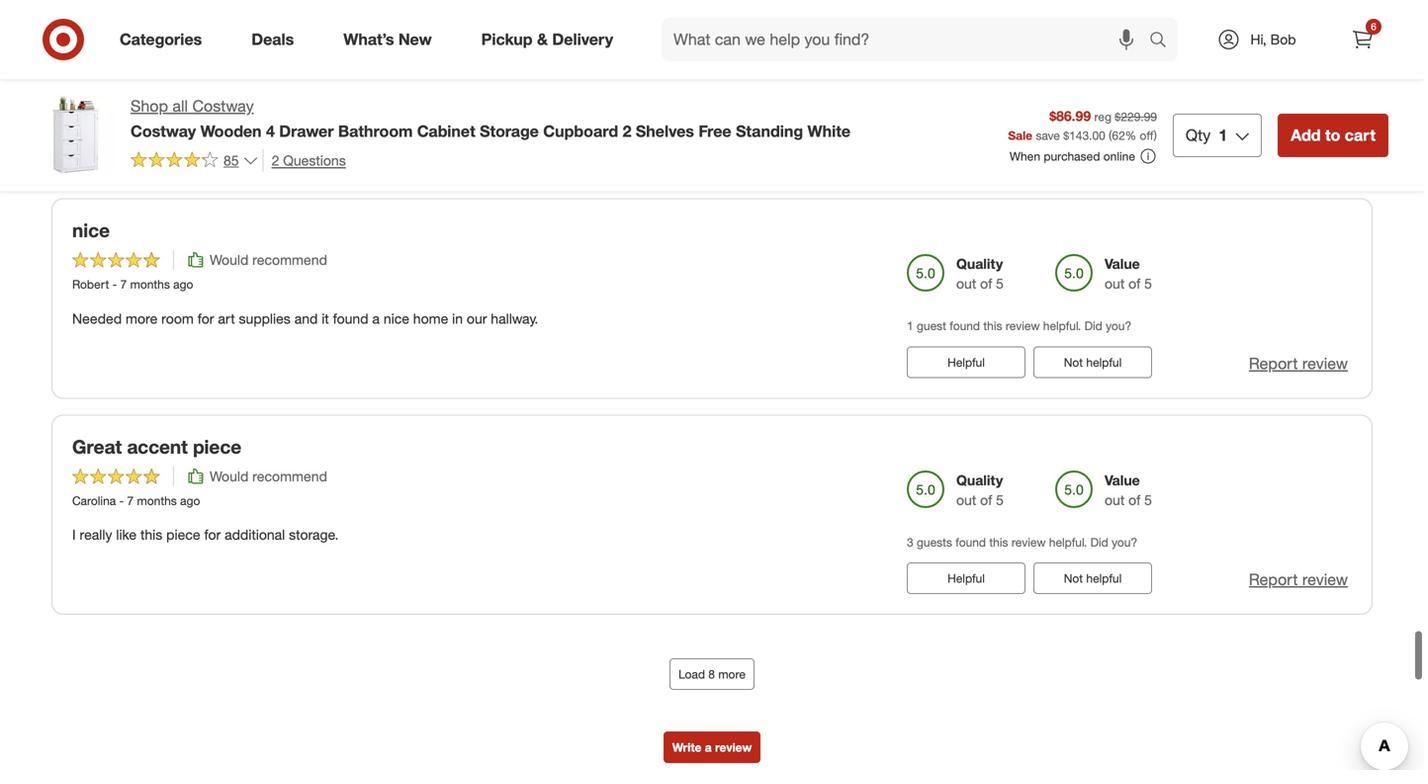 Task type: locate. For each thing, give the bounding box(es) containing it.
7 up like
[[127, 494, 134, 509]]

report review button for great accent piece
[[1250, 569, 1349, 592]]

What can we help you find? suggestions appear below search field
[[662, 18, 1155, 61]]

great look
[[72, 2, 165, 25]]

1 vertical spatial a
[[372, 310, 380, 327]]

helpful down 1 guest found this review helpful. did you?
[[948, 355, 985, 370]]

0 vertical spatial not helpful
[[1064, 138, 1122, 153]]

2 vertical spatial value out of 5
[[1105, 472, 1153, 509]]

recommend up needed more room for art supplies and it found a nice home in our hallway.
[[252, 251, 327, 269]]

0 horizontal spatial more
[[126, 310, 158, 327]]

1 vertical spatial report
[[1250, 354, 1299, 373]]

helpful. for accent
[[1050, 535, 1088, 550]]

3 report from the top
[[1250, 571, 1299, 590]]

1 vertical spatial months
[[137, 494, 177, 509]]

2 vertical spatial 2
[[272, 152, 279, 169]]

1 vertical spatial 2
[[623, 122, 632, 141]]

look for great look
[[127, 2, 165, 25]]

image of costway wooden 4 drawer bathroom cabinet storage cupboard 2 shelves free standing white image
[[36, 95, 115, 174]]

1 vertical spatial not helpful button
[[1034, 347, 1153, 378]]

would left 'deals' at the left top
[[210, 35, 249, 52]]

1 vertical spatial helpful.
[[1044, 319, 1082, 334]]

1 vertical spatial did
[[1085, 319, 1103, 334]]

1 vertical spatial helpful button
[[907, 563, 1026, 595]]

0 horizontal spatial and
[[141, 93, 164, 111]]

1 value from the top
[[1105, 39, 1141, 56]]

and
[[141, 93, 164, 111], [295, 310, 318, 327]]

look up categories
[[127, 2, 165, 25]]

0 vertical spatial you?
[[1112, 102, 1138, 117]]

helpful. for look
[[1050, 102, 1088, 117]]

1 vertical spatial great
[[72, 93, 107, 111]]

3 great from the top
[[72, 436, 122, 458]]

add
[[1291, 126, 1322, 145]]

0 vertical spatial helpful.
[[1050, 102, 1088, 117]]

not helpful for nice
[[1064, 355, 1122, 370]]

value for accent
[[1105, 472, 1141, 489]]

a right it
[[372, 310, 380, 327]]

guests right 3
[[917, 535, 953, 550]]

-
[[112, 277, 117, 292], [119, 494, 124, 509]]

2 would recommend from the top
[[210, 251, 327, 269]]

value out of 5 for accent
[[1105, 472, 1153, 509]]

shop
[[131, 96, 168, 116]]

2 vertical spatial helpful
[[1087, 572, 1122, 586]]

0 vertical spatial costway
[[192, 96, 254, 116]]

1 would from the top
[[210, 35, 249, 52]]

value
[[1105, 39, 1141, 56], [1105, 255, 1141, 273], [1105, 472, 1141, 489]]

found
[[956, 102, 987, 117], [333, 310, 369, 327], [950, 319, 981, 334], [956, 535, 987, 550]]

guest
[[917, 319, 947, 334]]

0 vertical spatial quality out of 5
[[957, 255, 1004, 293]]

1 great from the top
[[72, 2, 122, 25]]

2 questions link
[[263, 149, 346, 172]]

2 quality out of 5 from the top
[[957, 472, 1004, 509]]

ago for great accent piece
[[180, 494, 200, 509]]

3 not helpful button from the top
[[1034, 563, 1153, 595]]

1 vertical spatial not helpful
[[1064, 355, 1122, 370]]

piece right accent
[[193, 436, 242, 458]]

0 horizontal spatial i
[[72, 527, 76, 544]]

quality out of 5 up 3 guests found this review helpful. did you?
[[957, 472, 1004, 509]]

for right the had
[[502, 93, 519, 111]]

2 down 4
[[272, 152, 279, 169]]

0 vertical spatial nice
[[72, 219, 110, 242]]

value for look
[[1105, 39, 1141, 56]]

helpful button down the guest
[[907, 347, 1026, 378]]

2 vertical spatial report
[[1250, 571, 1299, 590]]

0 vertical spatial -
[[112, 277, 117, 292]]

nice left "home"
[[384, 310, 410, 327]]

not helpful button
[[1034, 130, 1153, 162], [1034, 347, 1153, 378], [1034, 563, 1153, 595]]

2 vertical spatial value
[[1105, 472, 1141, 489]]

not helpful button for great accent piece
[[1034, 563, 1153, 595]]

2 great from the top
[[72, 93, 107, 111]]

look left all on the left top
[[111, 93, 137, 111]]

2 helpful from the top
[[1087, 355, 1122, 370]]

i
[[435, 93, 438, 111], [72, 527, 76, 544]]

quality up 1 guest found this review helpful. did you?
[[957, 255, 1004, 273]]

found down out of 5
[[956, 102, 987, 117]]

1 vertical spatial quality
[[957, 472, 1004, 489]]

- right carolina
[[119, 494, 124, 509]]

great
[[72, 2, 122, 25], [72, 93, 107, 111], [72, 436, 122, 458]]

needed more room for art supplies and it found a nice home in our hallway.
[[72, 310, 539, 327]]

1 guests from the top
[[917, 102, 953, 117]]

1 right qty on the right top of the page
[[1219, 126, 1228, 145]]

0 vertical spatial report review
[[1250, 137, 1349, 157]]

2 vertical spatial you?
[[1112, 535, 1138, 550]]

2 guests from the top
[[917, 535, 953, 550]]

themed
[[322, 93, 370, 111]]

white
[[236, 93, 269, 111]]

2 report from the top
[[1250, 354, 1299, 373]]

2 vertical spatial would recommend
[[210, 468, 327, 485]]

1 vertical spatial ago
[[180, 494, 200, 509]]

months for nice
[[130, 277, 170, 292]]

2 horizontal spatial a
[[705, 741, 712, 756]]

quality for great accent piece
[[957, 472, 1004, 489]]

in
[[452, 310, 463, 327]]

this up sale
[[990, 102, 1009, 117]]

quality for nice
[[957, 255, 1004, 273]]

0 vertical spatial i
[[435, 93, 438, 111]]

2 not helpful button from the top
[[1034, 347, 1153, 378]]

2 helpful button from the top
[[907, 563, 1026, 595]]

7 right robert
[[120, 277, 127, 292]]

0 vertical spatial and
[[141, 93, 164, 111]]

not helpful
[[1064, 138, 1122, 153], [1064, 355, 1122, 370], [1064, 572, 1122, 586]]

1 vertical spatial nice
[[384, 310, 410, 327]]

this for nice
[[984, 319, 1003, 334]]

1 helpful button from the top
[[907, 347, 1026, 378]]

would
[[210, 35, 249, 52], [210, 251, 249, 269], [210, 468, 249, 485]]

great for great look
[[72, 2, 122, 25]]

for left art
[[198, 310, 214, 327]]

3 not from the top
[[1064, 572, 1084, 586]]

1 vertical spatial -
[[119, 494, 124, 509]]

recommend for great look
[[252, 35, 327, 52]]

2 not from the top
[[1064, 355, 1084, 370]]

- for great accent piece
[[119, 494, 124, 509]]

3 report review from the top
[[1250, 571, 1349, 590]]

3 value from the top
[[1105, 472, 1141, 489]]

2 inside 2 questions link
[[272, 152, 279, 169]]

1 quality out of 5 from the top
[[957, 255, 1004, 293]]

- for nice
[[112, 277, 117, 292]]

- right robert
[[112, 277, 117, 292]]

piece
[[193, 436, 242, 458], [166, 527, 200, 544]]

had
[[475, 93, 498, 111]]

143.00
[[1070, 128, 1106, 143]]

value out of 5
[[1105, 39, 1153, 76], [1105, 255, 1153, 293], [1105, 472, 1153, 509]]

for left additional
[[204, 527, 221, 544]]

bathroom
[[338, 122, 413, 141]]

3 report review button from the top
[[1250, 569, 1349, 592]]

helpful down 3 guests found this review helpful. did you?
[[1087, 572, 1122, 586]]

1 vertical spatial not
[[1064, 355, 1084, 370]]

more right 8
[[719, 668, 746, 682]]

2 vertical spatial helpful.
[[1050, 535, 1088, 550]]

did
[[1091, 102, 1109, 117], [1085, 319, 1103, 334], [1091, 535, 1109, 550]]

3 helpful from the top
[[1087, 572, 1122, 586]]

would recommend up white
[[210, 35, 327, 52]]

write
[[673, 741, 702, 756]]

1 vertical spatial helpful
[[948, 572, 985, 586]]

1 horizontal spatial a
[[372, 310, 380, 327]]

white
[[808, 122, 851, 141]]

2 horizontal spatial 2
[[907, 102, 914, 117]]

helpful button
[[907, 347, 1026, 378], [907, 563, 1026, 595]]

0 vertical spatial 7
[[120, 277, 127, 292]]

2 would from the top
[[210, 251, 249, 269]]

quality up 3 guests found this review helpful. did you?
[[957, 472, 1004, 489]]

guests for great accent piece
[[917, 535, 953, 550]]

8
[[709, 668, 715, 682]]

1 vertical spatial quality out of 5
[[957, 472, 1004, 509]]

1 not helpful button from the top
[[1034, 130, 1153, 162]]

2 vertical spatial not
[[1064, 572, 1084, 586]]

helpful for great accent piece
[[948, 572, 985, 586]]

helpful down 1 guest found this review helpful. did you?
[[1087, 355, 1122, 370]]

quality
[[957, 255, 1004, 273], [957, 472, 1004, 489]]

2 report review button from the top
[[1250, 353, 1349, 375]]

would recommend
[[210, 35, 327, 52], [210, 251, 327, 269], [210, 468, 327, 485]]

free
[[699, 122, 732, 141]]

2 vertical spatial did
[[1091, 535, 1109, 550]]

1 horizontal spatial -
[[119, 494, 124, 509]]

a
[[225, 93, 232, 111], [372, 310, 380, 327], [705, 741, 712, 756]]

look for great look and matches a white beachy themed look item i have had for years!
[[111, 93, 137, 111]]

3 would from the top
[[210, 468, 249, 485]]

and left it
[[295, 310, 318, 327]]

great up bobby
[[72, 2, 122, 25]]

pickup
[[482, 30, 533, 49]]

needed
[[72, 310, 122, 327]]

1 horizontal spatial nice
[[384, 310, 410, 327]]

would recommend up 'supplies'
[[210, 251, 327, 269]]

2 vertical spatial report review button
[[1250, 569, 1349, 592]]

months
[[130, 277, 170, 292], [137, 494, 177, 509]]

a left white
[[225, 93, 232, 111]]

0 horizontal spatial nice
[[72, 219, 110, 242]]

1 not helpful from the top
[[1064, 138, 1122, 153]]

would up art
[[210, 251, 249, 269]]

great up carolina
[[72, 436, 122, 458]]

report review button
[[1250, 136, 1349, 159], [1250, 353, 1349, 375], [1250, 569, 1349, 592]]

recommend up storage.
[[252, 468, 327, 485]]

2 vertical spatial recommend
[[252, 468, 327, 485]]

not for nice
[[1064, 355, 1084, 370]]

helpful down 3 guests found this review helpful. did you?
[[948, 572, 985, 586]]

would recommend for great look
[[210, 35, 327, 52]]

1 vertical spatial report review
[[1250, 354, 1349, 373]]

carolina - 7 months ago
[[72, 494, 200, 509]]

0 vertical spatial ago
[[173, 277, 193, 292]]

report review for nice
[[1250, 354, 1349, 373]]

piece right like
[[166, 527, 200, 544]]

1 vertical spatial helpful
[[1087, 355, 1122, 370]]

0 vertical spatial did
[[1091, 102, 1109, 117]]

did for accent
[[1091, 535, 1109, 550]]

have
[[442, 93, 471, 111]]

2 down "what can we help you find? suggestions appear below" search field
[[907, 102, 914, 117]]

0 horizontal spatial -
[[112, 277, 117, 292]]

1 report review from the top
[[1250, 137, 1349, 157]]

3 recommend from the top
[[252, 468, 327, 485]]

2 left shelves
[[623, 122, 632, 141]]

1 horizontal spatial and
[[295, 310, 318, 327]]

review inside 'button'
[[715, 741, 752, 756]]

this
[[990, 102, 1009, 117], [984, 319, 1003, 334], [140, 527, 163, 544], [990, 535, 1009, 550]]

2 vertical spatial great
[[72, 436, 122, 458]]

this right 3
[[990, 535, 1009, 550]]

2 vertical spatial report review
[[1250, 571, 1349, 590]]

costway up wooden
[[192, 96, 254, 116]]

1 vertical spatial value out of 5
[[1105, 255, 1153, 293]]

1 horizontal spatial 2
[[623, 122, 632, 141]]

3 guests found this review helpful. did you?
[[907, 535, 1138, 550]]

quality out of 5 for nice
[[957, 255, 1004, 293]]

1 helpful from the top
[[948, 355, 985, 370]]

cupboard
[[543, 122, 619, 141]]

search button
[[1141, 18, 1188, 65]]

1 vertical spatial more
[[719, 668, 746, 682]]

2 recommend from the top
[[252, 251, 327, 269]]

0 vertical spatial not helpful button
[[1034, 130, 1153, 162]]

0 vertical spatial report review button
[[1250, 136, 1349, 159]]

bobby
[[72, 61, 107, 75]]

1 horizontal spatial more
[[719, 668, 746, 682]]

2 vertical spatial not helpful
[[1064, 572, 1122, 586]]

3 value out of 5 from the top
[[1105, 472, 1153, 509]]

nice up robert
[[72, 219, 110, 242]]

1 left the guest
[[907, 319, 914, 334]]

1 vertical spatial guests
[[917, 535, 953, 550]]

0 vertical spatial 1
[[1219, 126, 1228, 145]]

0 vertical spatial for
[[502, 93, 519, 111]]

2 inside the shop all costway costway wooden 4 drawer bathroom cabinet storage cupboard 2 shelves free standing white
[[623, 122, 632, 141]]

7 for nice
[[120, 277, 127, 292]]

0 vertical spatial helpful
[[1087, 138, 1122, 153]]

found right 3
[[956, 535, 987, 550]]

nice
[[72, 219, 110, 242], [384, 310, 410, 327]]

2 not helpful from the top
[[1064, 355, 1122, 370]]

0 vertical spatial great
[[72, 2, 122, 25]]

online
[[1104, 149, 1136, 164]]

report review
[[1250, 137, 1349, 157], [1250, 354, 1349, 373], [1250, 571, 1349, 590]]

1 vertical spatial value
[[1105, 255, 1141, 273]]

1 value out of 5 from the top
[[1105, 39, 1153, 76]]

0 vertical spatial would
[[210, 35, 249, 52]]

costway down shop
[[131, 122, 196, 141]]

quality out of 5 up 1 guest found this review helpful. did you?
[[957, 255, 1004, 293]]

this right the guest
[[984, 319, 1003, 334]]

2 for 2 guests found this review helpful. did you?
[[907, 102, 914, 117]]

beachy
[[273, 93, 318, 111]]

0 vertical spatial quality
[[957, 255, 1004, 273]]

cart
[[1345, 126, 1376, 145]]

3 would recommend from the top
[[210, 468, 327, 485]]

would up i really like this piece for additional storage.
[[210, 468, 249, 485]]

i right item
[[435, 93, 438, 111]]

load 8 more
[[679, 668, 746, 682]]

$
[[1064, 128, 1070, 143]]

qty 1
[[1186, 126, 1228, 145]]

report for nice
[[1250, 354, 1299, 373]]

guests down "what can we help you find? suggestions appear below" search field
[[917, 102, 953, 117]]

hi, bob
[[1251, 31, 1297, 48]]

shelves
[[636, 122, 695, 141]]

1 quality from the top
[[957, 255, 1004, 273]]

2 helpful from the top
[[948, 572, 985, 586]]

ago up i really like this piece for additional storage.
[[180, 494, 200, 509]]

0 vertical spatial helpful button
[[907, 347, 1026, 378]]

3 not helpful from the top
[[1064, 572, 1122, 586]]

ago for nice
[[173, 277, 193, 292]]

1 vertical spatial would
[[210, 251, 249, 269]]

1 vertical spatial report review button
[[1250, 353, 1349, 375]]

report for great accent piece
[[1250, 571, 1299, 590]]

this for great look
[[990, 102, 1009, 117]]

and left all on the left top
[[141, 93, 164, 111]]

1 vertical spatial for
[[198, 310, 214, 327]]

2 vertical spatial a
[[705, 741, 712, 756]]

ago up room
[[173, 277, 193, 292]]

0 vertical spatial guests
[[917, 102, 953, 117]]

recommend for great accent piece
[[252, 468, 327, 485]]

0 vertical spatial value
[[1105, 39, 1141, 56]]

for
[[502, 93, 519, 111], [198, 310, 214, 327], [204, 527, 221, 544]]

helpful for nice
[[1087, 355, 1122, 370]]

a inside write a review 'button'
[[705, 741, 712, 756]]

2 vertical spatial would
[[210, 468, 249, 485]]

helpful button down 3 guests found this review helpful. did you?
[[907, 563, 1026, 595]]

0 vertical spatial not
[[1064, 138, 1084, 153]]

not
[[1064, 138, 1084, 153], [1064, 355, 1084, 370], [1064, 572, 1084, 586]]

really
[[80, 527, 112, 544]]

carolina
[[72, 494, 116, 509]]

i left "really"
[[72, 527, 76, 544]]

0 vertical spatial helpful
[[948, 355, 985, 370]]

1 vertical spatial would recommend
[[210, 251, 327, 269]]

0 horizontal spatial 2
[[272, 152, 279, 169]]

0 vertical spatial value out of 5
[[1105, 39, 1153, 76]]

found right the guest
[[950, 319, 981, 334]]

great down bobby
[[72, 93, 107, 111]]

more down 'robert - 7 months ago'
[[126, 310, 158, 327]]

months up room
[[130, 277, 170, 292]]

0 horizontal spatial a
[[225, 93, 232, 111]]

would recommend for great accent piece
[[210, 468, 327, 485]]

2 report review from the top
[[1250, 354, 1349, 373]]

1 vertical spatial 7
[[127, 494, 134, 509]]

what's new
[[344, 30, 432, 49]]

helpful for great accent piece
[[1087, 572, 1122, 586]]

guests for great look
[[917, 102, 953, 117]]

add to cart
[[1291, 126, 1376, 145]]

1 recommend from the top
[[252, 35, 327, 52]]

2 quality from the top
[[957, 472, 1004, 489]]

when purchased online
[[1010, 149, 1136, 164]]

0 vertical spatial 2
[[907, 102, 914, 117]]

review
[[1012, 102, 1046, 117], [1303, 137, 1349, 157], [1006, 319, 1040, 334], [1303, 354, 1349, 373], [1012, 535, 1046, 550], [1303, 571, 1349, 590], [715, 741, 752, 756]]

costway
[[192, 96, 254, 116], [131, 122, 196, 141]]

a right write
[[705, 741, 712, 756]]

great for great look and matches a white beachy themed look item i have had for years!
[[72, 93, 107, 111]]

you? for accent
[[1112, 535, 1138, 550]]

1 vertical spatial 1
[[907, 319, 914, 334]]

helpful left %
[[1087, 138, 1122, 153]]

1 would recommend from the top
[[210, 35, 327, 52]]

would recommend up additional
[[210, 468, 327, 485]]

0 vertical spatial would recommend
[[210, 35, 327, 52]]

helpful.
[[1050, 102, 1088, 117], [1044, 319, 1082, 334], [1050, 535, 1088, 550]]

reg
[[1095, 109, 1112, 124]]

0 vertical spatial report
[[1250, 137, 1299, 157]]

months down great accent piece
[[137, 494, 177, 509]]

recommend up beachy
[[252, 35, 327, 52]]



Task type: vqa. For each thing, say whether or not it's contained in the screenshot.
$103.36 total 4 items
no



Task type: describe. For each thing, give the bounding box(es) containing it.
sale
[[1009, 128, 1033, 143]]

2 for 2 questions
[[272, 152, 279, 169]]

%
[[1126, 128, 1137, 143]]

2 value from the top
[[1105, 255, 1141, 273]]

1 vertical spatial you?
[[1106, 319, 1132, 334]]

would recommend for nice
[[210, 251, 327, 269]]

(
[[1109, 128, 1113, 143]]

additional
[[225, 527, 285, 544]]

0 vertical spatial a
[[225, 93, 232, 111]]

add to cart button
[[1279, 114, 1389, 157]]

$86.99
[[1050, 107, 1092, 125]]

62
[[1113, 128, 1126, 143]]

storage.
[[289, 527, 339, 544]]

deals link
[[235, 18, 319, 61]]

search
[[1141, 32, 1188, 51]]

1 vertical spatial piece
[[166, 527, 200, 544]]

2 vertical spatial for
[[204, 527, 221, 544]]

questions
[[283, 152, 346, 169]]

supplies
[[239, 310, 291, 327]]

0 vertical spatial piece
[[193, 436, 242, 458]]

not for great accent piece
[[1064, 572, 1084, 586]]

purchased
[[1044, 149, 1101, 164]]

write a review button
[[664, 732, 761, 764]]

1 report review button from the top
[[1250, 136, 1349, 159]]

report review button for nice
[[1250, 353, 1349, 375]]

report review for great accent piece
[[1250, 571, 1349, 590]]

1 helpful from the top
[[1087, 138, 1122, 153]]

6 link
[[1342, 18, 1385, 61]]

storage
[[480, 122, 539, 141]]

art
[[218, 310, 235, 327]]

i really like this piece for additional storage.
[[72, 527, 339, 544]]

qty
[[1186, 126, 1211, 145]]

accent
[[127, 436, 188, 458]]

standing
[[736, 122, 804, 141]]

load
[[679, 668, 705, 682]]

great for great accent piece
[[72, 436, 122, 458]]

found right it
[[333, 310, 369, 327]]

pickup & delivery link
[[465, 18, 638, 61]]

2 questions
[[272, 152, 346, 169]]

value out of 5 for look
[[1105, 39, 1153, 76]]

when
[[1010, 149, 1041, 164]]

it
[[322, 310, 329, 327]]

found for great accent piece
[[956, 535, 987, 550]]

would for great look
[[210, 35, 249, 52]]

helpful button for great accent piece
[[907, 563, 1026, 595]]

years!
[[523, 93, 559, 111]]

shop all costway costway wooden 4 drawer bathroom cabinet storage cupboard 2 shelves free standing white
[[131, 96, 851, 141]]

room
[[161, 310, 194, 327]]

wooden
[[201, 122, 262, 141]]

robert
[[72, 277, 109, 292]]

new
[[399, 30, 432, 49]]

0 vertical spatial more
[[126, 310, 158, 327]]

our
[[467, 310, 487, 327]]

drawer
[[279, 122, 334, 141]]

recommend for nice
[[252, 251, 327, 269]]

1 vertical spatial i
[[72, 527, 76, 544]]

85
[[224, 152, 239, 169]]

this right like
[[140, 527, 163, 544]]

matches
[[168, 93, 221, 111]]

categories
[[120, 30, 202, 49]]

&
[[537, 30, 548, 49]]

pickup & delivery
[[482, 30, 614, 49]]

out of 5
[[957, 59, 1004, 76]]

0 horizontal spatial 1
[[907, 319, 914, 334]]

hi,
[[1251, 31, 1267, 48]]

7 for great accent piece
[[127, 494, 134, 509]]

helpful for nice
[[948, 355, 985, 370]]

1 guest found this review helpful. did you?
[[907, 319, 1132, 334]]

$86.99 reg $229.99 sale save $ 143.00 ( 62 % off )
[[1009, 107, 1158, 143]]

85 link
[[131, 149, 259, 173]]

hallway.
[[491, 310, 539, 327]]

home
[[413, 310, 448, 327]]

save
[[1036, 128, 1061, 143]]

this for great accent piece
[[990, 535, 1009, 550]]

you? for look
[[1112, 102, 1138, 117]]

did for look
[[1091, 102, 1109, 117]]

great look and matches a white beachy themed look item i have had for years!
[[72, 93, 559, 111]]

great accent piece
[[72, 436, 242, 458]]

1 vertical spatial and
[[295, 310, 318, 327]]

6
[[1372, 20, 1377, 33]]

1 report from the top
[[1250, 137, 1299, 157]]

cabinet
[[417, 122, 476, 141]]

quality out of 5 for great accent piece
[[957, 472, 1004, 509]]

2 guests found this review helpful. did you?
[[907, 102, 1138, 117]]

to
[[1326, 126, 1341, 145]]

1 horizontal spatial i
[[435, 93, 438, 111]]

1 horizontal spatial 1
[[1219, 126, 1228, 145]]

4
[[266, 122, 275, 141]]

helpful button for nice
[[907, 347, 1026, 378]]

categories link
[[103, 18, 227, 61]]

bob
[[1271, 31, 1297, 48]]

not helpful button for nice
[[1034, 347, 1153, 378]]

not helpful for great accent piece
[[1064, 572, 1122, 586]]

what's
[[344, 30, 394, 49]]

like
[[116, 527, 137, 544]]

1 vertical spatial costway
[[131, 122, 196, 141]]

2 value out of 5 from the top
[[1105, 255, 1153, 293]]

look left item
[[374, 93, 400, 111]]

3
[[907, 535, 914, 550]]

what's new link
[[327, 18, 457, 61]]

found for nice
[[950, 319, 981, 334]]

write a review
[[673, 741, 752, 756]]

robert - 7 months ago
[[72, 277, 193, 292]]

would for nice
[[210, 251, 249, 269]]

delivery
[[553, 30, 614, 49]]

item
[[404, 93, 431, 111]]

)
[[1154, 128, 1158, 143]]

months for great accent piece
[[137, 494, 177, 509]]

$229.99
[[1115, 109, 1158, 124]]

would for great accent piece
[[210, 468, 249, 485]]

found for great look
[[956, 102, 987, 117]]

1 not from the top
[[1064, 138, 1084, 153]]



